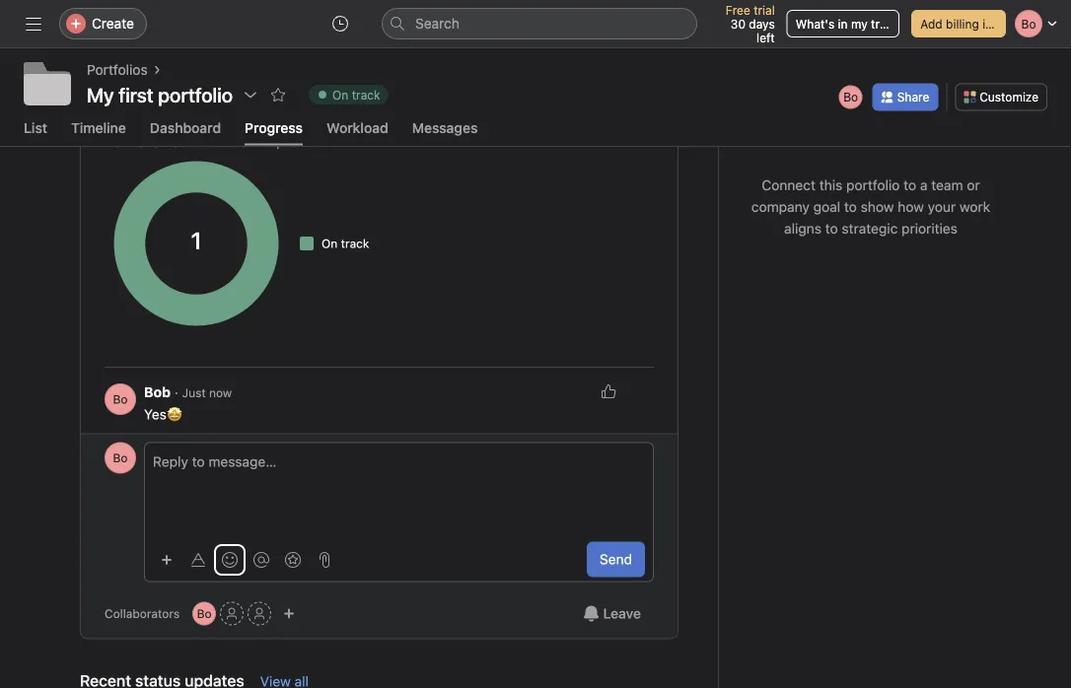 Task type: vqa. For each thing, say whether or not it's contained in the screenshot.
BOB
yes



Task type: locate. For each thing, give the bounding box(es) containing it.
on track
[[333, 88, 380, 102], [322, 237, 369, 250]]

30
[[731, 17, 746, 31]]

workload
[[327, 119, 388, 136]]

appreciations image
[[285, 552, 301, 568]]

track
[[352, 88, 380, 102], [341, 237, 369, 250]]

emoji image
[[222, 552, 238, 568]]

bo button
[[105, 384, 136, 415], [105, 442, 136, 474], [192, 602, 216, 626]]

to right 'goal'
[[844, 199, 857, 215]]

formatting image
[[190, 552, 206, 568]]

free
[[726, 3, 750, 17]]

team
[[931, 177, 963, 193]]

as
[[208, 135, 221, 149]]

goal
[[814, 199, 841, 215]]

24,
[[263, 135, 280, 149]]

my
[[851, 17, 868, 31]]

company
[[752, 199, 810, 215]]

0 vertical spatial to
[[904, 177, 917, 193]]

bo
[[844, 90, 858, 104], [113, 392, 128, 406], [113, 451, 128, 465], [197, 607, 212, 621]]

connect this portfolio to a team or company goal to show how your work aligns to strategic priorities
[[752, 177, 991, 237]]

to
[[904, 177, 917, 193], [844, 199, 857, 215], [825, 220, 838, 237]]

or
[[967, 177, 980, 193]]

add or remove collaborators image
[[283, 608, 295, 620]]

progress
[[245, 119, 303, 136]]

1 horizontal spatial to
[[844, 199, 857, 215]]

1 vertical spatial to
[[844, 199, 857, 215]]

0 vertical spatial bo button
[[105, 384, 136, 415]]

how
[[898, 199, 924, 215]]

search
[[415, 15, 460, 32]]

on track inside "dropdown button"
[[333, 88, 380, 102]]

2 vertical spatial to
[[825, 220, 838, 237]]

portfolios
[[87, 62, 148, 78]]

2 vertical spatial bo button
[[192, 602, 216, 626]]

history image
[[332, 16, 348, 32]]

0 vertical spatial on
[[333, 88, 349, 102]]

·
[[174, 384, 178, 400]]

now
[[209, 386, 232, 400]]

left
[[757, 31, 775, 44]]

0 vertical spatial on track
[[333, 88, 380, 102]]

insert an object image
[[161, 554, 173, 566]]

add billing info button
[[912, 10, 1006, 37]]

🤩 image
[[167, 407, 182, 423]]

view chart image
[[599, 139, 615, 155]]

messages link
[[412, 119, 478, 146]]

0 horizontal spatial to
[[825, 220, 838, 237]]

aligns
[[784, 220, 822, 237]]

to down 'goal'
[[825, 220, 838, 237]]

work
[[960, 199, 991, 215]]

2023
[[284, 135, 313, 149]]

timeline link
[[71, 119, 126, 146]]

in
[[838, 17, 848, 31]]

create
[[92, 15, 134, 32]]

workload link
[[327, 119, 388, 146]]

first portfolio
[[119, 83, 233, 106]]

collaborators
[[105, 607, 180, 621]]

messages
[[412, 119, 478, 136]]

what's in my trial? button
[[787, 10, 900, 37]]

on inside "dropdown button"
[[333, 88, 349, 102]]

share
[[897, 90, 930, 104]]

to left a
[[904, 177, 917, 193]]

0 vertical spatial track
[[352, 88, 380, 102]]

add
[[921, 17, 943, 31]]

1 vertical spatial track
[[341, 237, 369, 250]]

toolbar
[[153, 545, 338, 574]]

add to starred image
[[270, 87, 286, 103]]

trial?
[[871, 17, 898, 31]]

strategic
[[842, 220, 898, 237]]

dashboard link
[[150, 119, 221, 146]]

what's in my trial?
[[796, 17, 898, 31]]

on track button
[[300, 81, 397, 109]]

a
[[920, 177, 928, 193]]

on
[[333, 88, 349, 102], [322, 237, 338, 250]]

search list box
[[382, 8, 697, 39]]

what's
[[796, 17, 835, 31]]

attach a file or paste an image image
[[317, 552, 332, 568]]

add billing info
[[921, 17, 1004, 31]]

1 vertical spatial on
[[322, 237, 338, 250]]



Task type: describe. For each thing, give the bounding box(es) containing it.
trial
[[754, 3, 775, 17]]

send button
[[587, 542, 645, 577]]

just
[[182, 386, 206, 400]]

1 vertical spatial bo button
[[105, 442, 136, 474]]

customize
[[980, 90, 1039, 104]]

bob
[[144, 384, 171, 400]]

search button
[[382, 8, 697, 39]]

1 vertical spatial on track
[[322, 237, 369, 250]]

create button
[[59, 8, 147, 39]]

connect
[[762, 177, 816, 193]]

dashboard
[[150, 119, 221, 136]]

portfolios link
[[87, 59, 148, 81]]

portfolio
[[846, 177, 900, 193]]

portfolio health
[[105, 133, 204, 150]]

bob · just now
[[144, 384, 232, 400]]

list link
[[24, 119, 47, 146]]

send
[[600, 551, 632, 568]]

track inside "dropdown button"
[[352, 88, 380, 102]]

progress link
[[245, 119, 303, 146]]

billing
[[946, 17, 979, 31]]

leave
[[603, 605, 641, 622]]

info
[[983, 17, 1004, 31]]

show
[[861, 199, 894, 215]]

expand sidebar image
[[26, 16, 41, 32]]

leave button
[[571, 596, 654, 632]]

0 likes. click to like this task image
[[601, 384, 617, 399]]

list
[[24, 119, 47, 136]]

this
[[820, 177, 843, 193]]

timeline
[[71, 119, 126, 136]]

free trial 30 days left
[[726, 3, 775, 44]]

show options image
[[243, 87, 259, 103]]

of
[[224, 135, 236, 149]]

share button
[[873, 83, 938, 111]]

days
[[749, 17, 775, 31]]

oct
[[239, 135, 259, 149]]

priorities
[[902, 220, 958, 237]]

portfolio health as of oct 24, 2023
[[105, 133, 313, 150]]

bob link
[[144, 384, 171, 400]]

customize button
[[955, 83, 1048, 111]]

at mention image
[[254, 552, 269, 568]]

2 horizontal spatial to
[[904, 177, 917, 193]]

your
[[928, 199, 956, 215]]

yes
[[144, 406, 167, 423]]

more actions image
[[626, 139, 642, 155]]

my
[[87, 83, 114, 106]]

my first portfolio
[[87, 83, 233, 106]]



